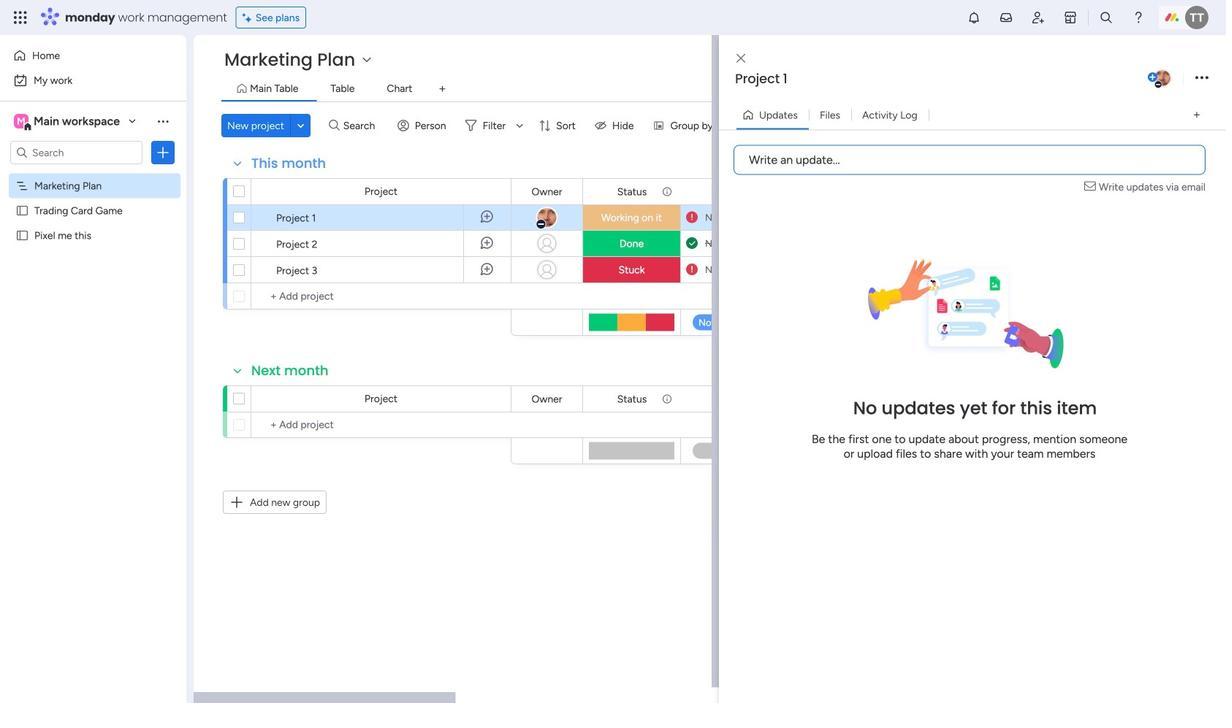 Task type: locate. For each thing, give the bounding box(es) containing it.
v2 search image
[[329, 117, 340, 134]]

public board image
[[15, 204, 29, 218]]

option
[[9, 44, 178, 67], [9, 69, 178, 92], [0, 173, 186, 176]]

v2 overdue deadline image down v2 done deadline icon
[[686, 263, 698, 277]]

notifications image
[[967, 10, 981, 25]]

None field
[[732, 69, 1145, 88], [248, 154, 330, 173], [528, 184, 566, 200], [614, 184, 651, 200], [707, 184, 756, 200], [248, 362, 332, 381], [528, 391, 566, 407], [614, 391, 651, 407], [707, 391, 756, 407], [732, 69, 1145, 88], [248, 154, 330, 173], [528, 184, 566, 200], [614, 184, 651, 200], [707, 184, 756, 200], [248, 362, 332, 381], [528, 391, 566, 407], [614, 391, 651, 407], [707, 391, 756, 407]]

workspace selection element
[[14, 113, 122, 132]]

0 vertical spatial option
[[9, 44, 178, 67]]

tab
[[431, 77, 454, 101]]

workspace image
[[14, 113, 29, 129]]

Search in workspace field
[[31, 144, 122, 161]]

help image
[[1131, 10, 1146, 25]]

angle down image
[[297, 120, 304, 131]]

list box
[[0, 171, 186, 445]]

search everything image
[[1099, 10, 1114, 25]]

monday marketplace image
[[1063, 10, 1078, 25]]

v2 overdue deadline image up v2 done deadline icon
[[686, 211, 698, 225]]

options image
[[1196, 68, 1209, 88]]

terry turtle image
[[1185, 6, 1209, 29]]

1 vertical spatial option
[[9, 69, 178, 92]]

workspace options image
[[156, 114, 170, 128]]

column information image
[[661, 394, 673, 405]]

update feed image
[[999, 10, 1014, 25]]

envelope o image
[[1084, 179, 1099, 195]]

1 vertical spatial v2 overdue deadline image
[[686, 263, 698, 277]]

v2 overdue deadline image
[[686, 211, 698, 225], [686, 263, 698, 277]]

0 vertical spatial v2 overdue deadline image
[[686, 211, 698, 225]]

tab list
[[221, 77, 1197, 102]]



Task type: vqa. For each thing, say whether or not it's contained in the screenshot.
1st component "icon" from left
no



Task type: describe. For each thing, give the bounding box(es) containing it.
dapulse addbtn image
[[1148, 73, 1158, 83]]

column information image
[[661, 186, 673, 198]]

v2 done deadline image
[[686, 237, 698, 251]]

options image
[[156, 145, 170, 160]]

public board image
[[15, 229, 29, 243]]

add view image
[[439, 84, 445, 94]]

invite members image
[[1031, 10, 1046, 25]]

2 vertical spatial option
[[0, 173, 186, 176]]

see plans image
[[242, 9, 256, 26]]

close image
[[737, 53, 745, 64]]

2 v2 overdue deadline image from the top
[[686, 263, 698, 277]]

Search field
[[340, 115, 383, 136]]

add view image
[[1194, 110, 1200, 120]]

arrow down image
[[511, 117, 528, 134]]

select product image
[[13, 10, 28, 25]]

1 v2 overdue deadline image from the top
[[686, 211, 698, 225]]



